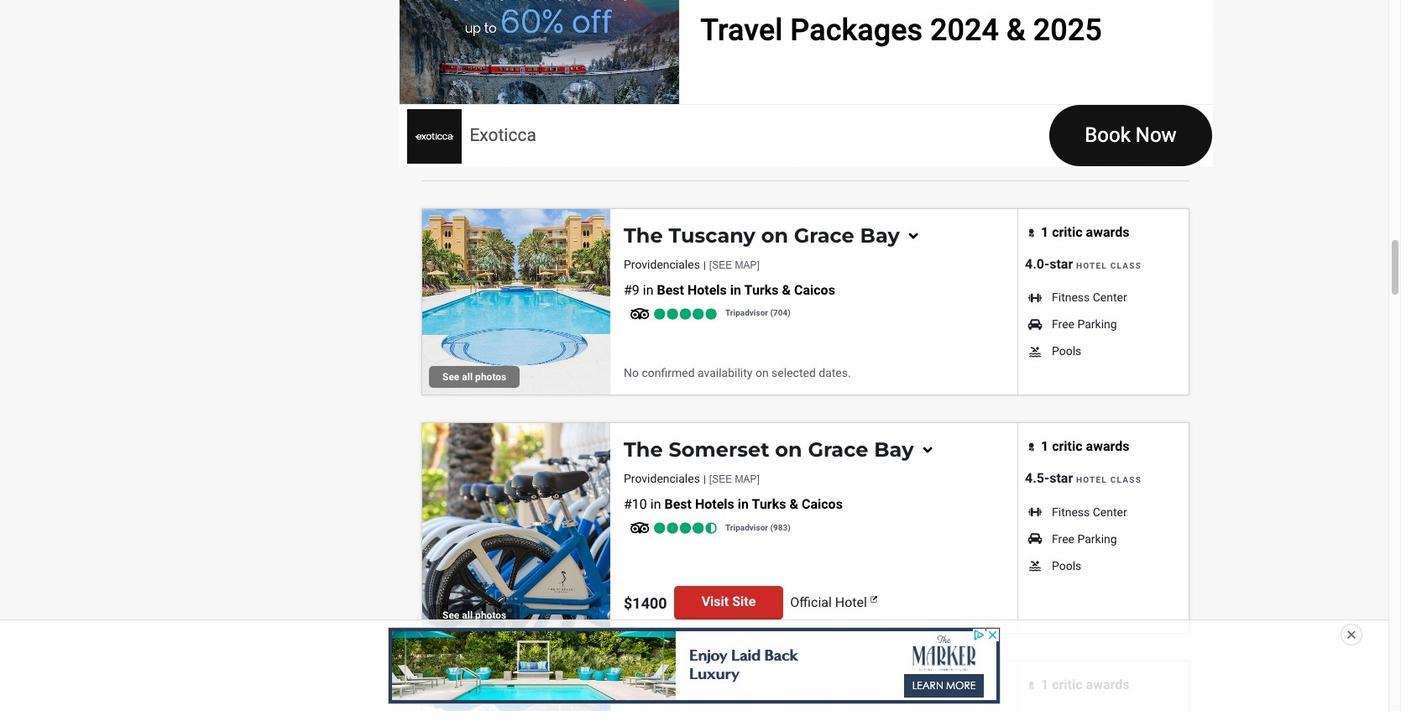 Task type: describe. For each thing, give the bounding box(es) containing it.
official hotel
[[790, 595, 867, 611]]

[see map] for somerset
[[709, 474, 760, 485]]

providenciales for tuscany
[[624, 257, 700, 271]]

tripadvisor traveler rating 5 based on 704 reviews image
[[624, 305, 724, 322]]

fitness center for the somerset on grace bay
[[1052, 505, 1127, 518]]

free parking for the somerset on grace bay
[[1052, 532, 1117, 545]]

3 1 critic awards from the top
[[1041, 677, 1129, 693]]

3 critic from the top
[[1052, 677, 1083, 693]]

visit site button
[[674, 586, 784, 620]]

983
[[773, 523, 788, 532]]

tripadvisor ( 704 )
[[725, 308, 791, 317]]

no confirmed availability on selected dates.
[[624, 366, 851, 379]]

best for somerset
[[664, 496, 692, 512]]

critic for the somerset on grace bay
[[1052, 438, 1083, 454]]

# 9 in best hotels in turks & caicos
[[624, 282, 835, 298]]

free for the somerset on grace bay
[[1052, 532, 1075, 545]]

4.5-
[[1025, 470, 1050, 486]]

1 vertical spatial on
[[755, 366, 769, 379]]

# for the somerset on grace bay
[[624, 496, 632, 512]]

center for the somerset on grace bay
[[1093, 505, 1127, 518]]

see all photos for the tuscany on grace bay
[[442, 371, 506, 383]]

3 1 from the top
[[1041, 677, 1049, 693]]

1 for the somerset on grace bay
[[1041, 438, 1049, 454]]

$1400
[[624, 594, 667, 612]]

in right 9
[[643, 282, 654, 298]]

see for the tuscany on grace bay
[[442, 371, 460, 383]]

& for tuscany
[[782, 282, 791, 298]]

all for the tuscany on grace bay
[[462, 371, 473, 383]]

tuscany
[[669, 223, 755, 247]]

4.5-star hotel class
[[1025, 470, 1142, 486]]

in up tripadvisor ( 704 ) at the right top
[[730, 282, 741, 298]]

4.0-
[[1025, 256, 1050, 272]]

providenciales for somerset
[[624, 472, 700, 485]]

photos for the tuscany on grace bay
[[475, 371, 506, 383]]

hotel
[[835, 595, 867, 611]]

hotel class for the somerset on grace bay
[[1076, 475, 1142, 485]]

1 critic awards for the somerset on grace bay
[[1041, 438, 1129, 454]]

# for the tuscany on grace bay
[[624, 282, 632, 298]]

caicos for somerset
[[802, 496, 843, 512]]

dates.
[[819, 366, 851, 379]]

) for tuscany
[[788, 308, 791, 317]]

in right 10
[[650, 496, 661, 512]]

tripadvisor ( 983 )
[[725, 523, 791, 532]]

) for somerset
[[788, 523, 791, 532]]

somerset
[[669, 438, 769, 462]]

1 for the tuscany on grace bay
[[1041, 224, 1049, 240]]

10
[[632, 496, 647, 512]]

critic for the tuscany on grace bay
[[1052, 224, 1083, 240]]

center for the tuscany on grace bay
[[1093, 290, 1127, 304]]

hotels for somerset
[[695, 496, 734, 512]]

4.0-star hotel class
[[1025, 256, 1142, 272]]

all for the somerset on grace bay
[[462, 610, 473, 621]]

fitness for the somerset on grace bay
[[1052, 505, 1090, 518]]

visit site
[[702, 593, 756, 609]]

hotels for tuscany
[[688, 282, 727, 298]]

hotel class for the tuscany on grace bay
[[1076, 261, 1142, 270]]



Task type: vqa. For each thing, say whether or not it's contained in the screenshot.
no confirmed availability on selected dates.
yes



Task type: locate. For each thing, give the bounding box(es) containing it.
2 # from the top
[[624, 496, 632, 512]]

providenciales
[[624, 257, 700, 271], [624, 472, 700, 485]]

fitness
[[1052, 290, 1090, 304], [1052, 505, 1090, 518]]

[see map] button
[[709, 259, 760, 271], [709, 474, 760, 485]]

free parking
[[1052, 317, 1117, 331], [1052, 532, 1117, 545]]

see for the somerset on grace bay
[[442, 610, 460, 621]]

the somerset on grace bay
[[624, 438, 914, 462]]

2 vertical spatial grace
[[686, 676, 746, 700]]

hotel class right 4.0-
[[1076, 261, 1142, 270]]

awards for the tuscany on grace bay
[[1086, 224, 1129, 240]]

turks for tuscany
[[744, 282, 779, 298]]

2 free parking from the top
[[1052, 532, 1117, 545]]

0 vertical spatial star
[[1050, 256, 1073, 272]]

2 1 critic awards from the top
[[1041, 438, 1129, 454]]

on
[[761, 223, 788, 247], [755, 366, 769, 379], [775, 438, 802, 462]]

0 vertical spatial on
[[761, 223, 788, 247]]

0 vertical spatial photos
[[475, 371, 506, 383]]

2 [see map] from the top
[[709, 474, 760, 485]]

fitness down 4.0-star hotel class
[[1052, 290, 1090, 304]]

1 vertical spatial caicos
[[802, 496, 843, 512]]

best up tripadvisor traveler rating 4.5 based on 983 reviews image
[[664, 496, 692, 512]]

1 the from the top
[[624, 223, 663, 247]]

2 all from the top
[[462, 610, 473, 621]]

1 vertical spatial all
[[462, 610, 473, 621]]

bay for the tuscany on grace bay
[[860, 223, 900, 247]]

1 vertical spatial &
[[789, 496, 798, 512]]

2 [see map] button from the top
[[709, 474, 760, 485]]

0 vertical spatial )
[[788, 308, 791, 317]]

best up tripadvisor traveler rating 5 based on 704 reviews image
[[657, 282, 684, 298]]

1 vertical spatial turks
[[752, 496, 786, 512]]

2 pools from the top
[[1052, 559, 1082, 572]]

0 vertical spatial parking
[[1077, 317, 1117, 331]]

fitness center for the tuscany on grace bay
[[1052, 290, 1127, 304]]

1 vertical spatial )
[[788, 523, 791, 532]]

1 [see map] from the top
[[709, 259, 760, 271]]

free for the tuscany on grace bay
[[1052, 317, 1075, 331]]

0 vertical spatial pools
[[1052, 344, 1082, 358]]

no
[[624, 366, 639, 379]]

9
[[632, 282, 640, 298]]

1 vertical spatial #
[[624, 496, 632, 512]]

hotel class inside 4.5-star hotel class
[[1076, 475, 1142, 485]]

1 vertical spatial see
[[442, 610, 460, 621]]

0 vertical spatial fitness center
[[1052, 290, 1127, 304]]

2 vertical spatial 1
[[1041, 677, 1049, 693]]

0 vertical spatial awards
[[1086, 224, 1129, 240]]

704
[[773, 308, 788, 317]]

[see map]
[[709, 259, 760, 271], [709, 474, 760, 485]]

best
[[657, 282, 684, 298], [664, 496, 692, 512]]

fitness center
[[1052, 290, 1127, 304], [1052, 505, 1127, 518]]

1 see from the top
[[442, 371, 460, 383]]

1 vertical spatial fitness
[[1052, 505, 1090, 518]]

2 see all photos from the top
[[442, 610, 506, 621]]

free parking down 4.0-star hotel class
[[1052, 317, 1117, 331]]

0 vertical spatial 1 critic awards
[[1041, 224, 1129, 240]]

1 center from the top
[[1093, 290, 1127, 304]]

) up selected
[[788, 308, 791, 317]]

1 tripadvisor ( from the top
[[725, 308, 773, 317]]

0 vertical spatial 1
[[1041, 224, 1049, 240]]

see all photos for the somerset on grace bay
[[442, 610, 506, 621]]

star for the somerset on grace bay
[[1050, 470, 1073, 486]]

1 vertical spatial grace
[[808, 438, 868, 462]]

turks up tripadvisor ( 704 ) at the right top
[[744, 282, 779, 298]]

fitness for the tuscany on grace bay
[[1052, 290, 1090, 304]]

caicos
[[794, 282, 835, 298], [802, 496, 843, 512]]

star
[[1050, 256, 1073, 272], [1050, 470, 1073, 486]]

1 # from the top
[[624, 282, 632, 298]]

official
[[790, 595, 832, 611]]

2 awards from the top
[[1086, 438, 1129, 454]]

1 vertical spatial 1
[[1041, 438, 1049, 454]]

1 1 critic awards from the top
[[1041, 224, 1129, 240]]

) down # 10 in best hotels in turks & caicos
[[788, 523, 791, 532]]

confirmed
[[642, 366, 695, 379]]

2 providenciales from the top
[[624, 472, 700, 485]]

2 vertical spatial awards
[[1086, 677, 1129, 693]]

2 vertical spatial on
[[775, 438, 802, 462]]

2 free from the top
[[1052, 532, 1075, 545]]

[see map] for tuscany
[[709, 259, 760, 271]]

best for tuscany
[[657, 282, 684, 298]]

hotels
[[688, 282, 727, 298], [695, 496, 734, 512]]

providenciales up 9
[[624, 257, 700, 271]]

advertisement region
[[398, 0, 1213, 167], [389, 628, 1000, 703]]

hotel class
[[1076, 261, 1142, 270], [1076, 475, 1142, 485]]

0 vertical spatial grace
[[794, 223, 854, 247]]

on for tuscany
[[761, 223, 788, 247]]

1 critic awards
[[1041, 224, 1129, 240], [1041, 438, 1129, 454], [1041, 677, 1129, 693]]

photos
[[475, 371, 506, 383], [475, 610, 506, 621]]

the for the tuscany on grace bay
[[624, 223, 663, 247]]

hotels up tripadvisor traveler rating 4.5 based on 983 reviews image
[[695, 496, 734, 512]]

1 vertical spatial parking
[[1077, 532, 1117, 545]]

tripadvisor ( for tuscany
[[725, 308, 773, 317]]

1 vertical spatial providenciales
[[624, 472, 700, 485]]

& up 704
[[782, 282, 791, 298]]

photos for the somerset on grace bay
[[475, 610, 506, 621]]

0 vertical spatial turks
[[744, 282, 779, 298]]

0 vertical spatial advertisement region
[[398, 0, 1213, 167]]

tripadvisor ( down # 10 in best hotels in turks & caicos
[[725, 523, 773, 532]]

1 1 from the top
[[1041, 224, 1049, 240]]

1 awards from the top
[[1086, 224, 1129, 240]]

pools for the tuscany on grace bay
[[1052, 344, 1082, 358]]

1 vertical spatial star
[[1050, 470, 1073, 486]]

free down 4.5-star hotel class
[[1052, 532, 1075, 545]]

2 1 from the top
[[1041, 438, 1049, 454]]

1 photos from the top
[[475, 371, 506, 383]]

1 vertical spatial 1 critic awards
[[1041, 438, 1129, 454]]

star for the tuscany on grace bay
[[1050, 256, 1073, 272]]

2 star from the top
[[1050, 470, 1073, 486]]

on for somerset
[[775, 438, 802, 462]]

1 free from the top
[[1052, 317, 1075, 331]]

pools for the somerset on grace bay
[[1052, 559, 1082, 572]]

0 vertical spatial bay
[[860, 223, 900, 247]]

parking down 4.5-star hotel class
[[1077, 532, 1117, 545]]

1 ) from the top
[[788, 308, 791, 317]]

1 hotel class from the top
[[1076, 261, 1142, 270]]

critic
[[1052, 224, 1083, 240], [1052, 438, 1083, 454], [1052, 677, 1083, 693]]

&
[[782, 282, 791, 298], [789, 496, 798, 512]]

0 vertical spatial caicos
[[794, 282, 835, 298]]

2 vertical spatial critic
[[1052, 677, 1083, 693]]

tripadvisor (
[[725, 308, 773, 317], [725, 523, 773, 532]]

1 vertical spatial [see map]
[[709, 474, 760, 485]]

0 vertical spatial best
[[657, 282, 684, 298]]

0 vertical spatial free
[[1052, 317, 1075, 331]]

1 critic from the top
[[1052, 224, 1083, 240]]

0 vertical spatial &
[[782, 282, 791, 298]]

[see map] button for somerset
[[709, 474, 760, 485]]

see
[[442, 371, 460, 383], [442, 610, 460, 621]]

bay
[[860, 223, 900, 247], [874, 438, 914, 462]]

fitness center down 4.5-star hotel class
[[1052, 505, 1127, 518]]

center down 4.5-star hotel class
[[1093, 505, 1127, 518]]

1 vertical spatial pools
[[1052, 559, 1082, 572]]

0 vertical spatial [see map] button
[[709, 259, 760, 271]]

tripadvisor ( for somerset
[[725, 523, 773, 532]]

awards
[[1086, 224, 1129, 240], [1086, 438, 1129, 454], [1086, 677, 1129, 693]]

all
[[462, 371, 473, 383], [462, 610, 473, 621]]

hotel class right 4.5-
[[1076, 475, 1142, 485]]

& for somerset
[[789, 496, 798, 512]]

in
[[643, 282, 654, 298], [730, 282, 741, 298], [650, 496, 661, 512], [738, 496, 749, 512]]

2 center from the top
[[1093, 505, 1127, 518]]

1 fitness from the top
[[1052, 290, 1090, 304]]

providenciales up 10
[[624, 472, 700, 485]]

0 vertical spatial the
[[624, 223, 663, 247]]

[see map] up # 9 in best hotels in turks & caicos
[[709, 259, 760, 271]]

free down 4.0-star hotel class
[[1052, 317, 1075, 331]]

2 parking from the top
[[1077, 532, 1117, 545]]

& up tripadvisor ( 983 )
[[789, 496, 798, 512]]

grace for somerset
[[808, 438, 868, 462]]

awards for the somerset on grace bay
[[1086, 438, 1129, 454]]

0 vertical spatial center
[[1093, 290, 1127, 304]]

tripadvisor traveler rating 4.5 based on 983 reviews image
[[624, 520, 724, 537]]

caicos down the somerset on grace bay
[[802, 496, 843, 512]]

0 vertical spatial critic
[[1052, 224, 1083, 240]]

1 vertical spatial free
[[1052, 532, 1075, 545]]

availability
[[698, 366, 753, 379]]

0 vertical spatial hotel class
[[1076, 261, 1142, 270]]

parking for the tuscany on grace bay
[[1077, 317, 1117, 331]]

1 vertical spatial see all photos
[[442, 610, 506, 621]]

2 photos from the top
[[475, 610, 506, 621]]

parking for the somerset on grace bay
[[1077, 532, 1117, 545]]

1 vertical spatial best
[[664, 496, 692, 512]]

fitness center down 4.0-star hotel class
[[1052, 290, 1127, 304]]

on right somerset
[[775, 438, 802, 462]]

free parking for the tuscany on grace bay
[[1052, 317, 1117, 331]]

# up tripadvisor traveler rating 5 based on 704 reviews image
[[624, 282, 632, 298]]

1 vertical spatial tripadvisor (
[[725, 523, 773, 532]]

turks
[[744, 282, 779, 298], [752, 496, 786, 512]]

0 vertical spatial see
[[442, 371, 460, 383]]

tripadvisor ( down # 9 in best hotels in turks & caicos
[[725, 308, 773, 317]]

1 vertical spatial critic
[[1052, 438, 1083, 454]]

2 fitness from the top
[[1052, 505, 1090, 518]]

1
[[1041, 224, 1049, 240], [1041, 438, 1049, 454], [1041, 677, 1049, 693]]

#
[[624, 282, 632, 298], [624, 496, 632, 512]]

2 the from the top
[[624, 438, 663, 462]]

1 critic awards for the tuscany on grace bay
[[1041, 224, 1129, 240]]

1 vertical spatial the
[[624, 438, 663, 462]]

0 vertical spatial see all photos
[[442, 371, 506, 383]]

turks for somerset
[[752, 496, 786, 512]]

free parking down 4.5-star hotel class
[[1052, 532, 1117, 545]]

3 awards from the top
[[1086, 677, 1129, 693]]

[see map] up # 10 in best hotels in turks & caicos
[[709, 474, 760, 485]]

1 vertical spatial free parking
[[1052, 532, 1117, 545]]

on right tuscany
[[761, 223, 788, 247]]

the for the somerset on grace bay
[[624, 438, 663, 462]]

1 vertical spatial fitness center
[[1052, 505, 1127, 518]]

0 vertical spatial free parking
[[1052, 317, 1117, 331]]

point grace
[[624, 676, 746, 700]]

hotel class inside 4.0-star hotel class
[[1076, 261, 1142, 270]]

caicos for tuscany
[[794, 282, 835, 298]]

1 star from the top
[[1050, 256, 1073, 272]]

0 vertical spatial all
[[462, 371, 473, 383]]

hotels up tripadvisor traveler rating 5 based on 704 reviews image
[[688, 282, 727, 298]]

caicos down the tuscany on grace bay
[[794, 282, 835, 298]]

1 vertical spatial photos
[[475, 610, 506, 621]]

1 [see map] button from the top
[[709, 259, 760, 271]]

turks up tripadvisor ( 983 )
[[752, 496, 786, 512]]

grace
[[794, 223, 854, 247], [808, 438, 868, 462], [686, 676, 746, 700]]

center down 4.0-star hotel class
[[1093, 290, 1127, 304]]

see all photos
[[442, 371, 506, 383], [442, 610, 506, 621]]

selected
[[772, 366, 816, 379]]

1 parking from the top
[[1077, 317, 1117, 331]]

free
[[1052, 317, 1075, 331], [1052, 532, 1075, 545]]

point
[[624, 676, 680, 700]]

)
[[788, 308, 791, 317], [788, 523, 791, 532]]

1 providenciales from the top
[[624, 257, 700, 271]]

2 critic from the top
[[1052, 438, 1083, 454]]

1 pools from the top
[[1052, 344, 1082, 358]]

1 vertical spatial advertisement region
[[389, 628, 1000, 703]]

fitness down 4.5-star hotel class
[[1052, 505, 1090, 518]]

2 hotel class from the top
[[1076, 475, 1142, 485]]

1 vertical spatial hotel class
[[1076, 475, 1142, 485]]

pools
[[1052, 344, 1082, 358], [1052, 559, 1082, 572]]

in up tripadvisor ( 983 )
[[738, 496, 749, 512]]

0 vertical spatial [see map]
[[709, 259, 760, 271]]

bay for the somerset on grace bay
[[874, 438, 914, 462]]

0 vertical spatial hotels
[[688, 282, 727, 298]]

on left selected
[[755, 366, 769, 379]]

parking down 4.0-star hotel class
[[1077, 317, 1117, 331]]

# 10 in best hotels in turks & caicos
[[624, 496, 843, 512]]

the up 10
[[624, 438, 663, 462]]

2 ) from the top
[[788, 523, 791, 532]]

0 vertical spatial tripadvisor (
[[725, 308, 773, 317]]

[see map] button up # 10 in best hotels in turks & caicos
[[709, 474, 760, 485]]

1 free parking from the top
[[1052, 317, 1117, 331]]

0 vertical spatial #
[[624, 282, 632, 298]]

0 vertical spatial fitness
[[1052, 290, 1090, 304]]

1 all from the top
[[462, 371, 473, 383]]

2 fitness center from the top
[[1052, 505, 1127, 518]]

0 vertical spatial providenciales
[[624, 257, 700, 271]]

[see map] button up # 9 in best hotels in turks & caicos
[[709, 259, 760, 271]]

1 fitness center from the top
[[1052, 290, 1127, 304]]

1 vertical spatial hotels
[[695, 496, 734, 512]]

parking
[[1077, 317, 1117, 331], [1077, 532, 1117, 545]]

# up tripadvisor traveler rating 4.5 based on 983 reviews image
[[624, 496, 632, 512]]

[see map] button for tuscany
[[709, 259, 760, 271]]

grace for tuscany
[[794, 223, 854, 247]]

the up 9
[[624, 223, 663, 247]]

1 vertical spatial center
[[1093, 505, 1127, 518]]

2 see from the top
[[442, 610, 460, 621]]

2 vertical spatial 1 critic awards
[[1041, 677, 1129, 693]]

1 vertical spatial bay
[[874, 438, 914, 462]]

1 vertical spatial awards
[[1086, 438, 1129, 454]]

the tuscany on grace bay
[[624, 223, 900, 247]]

2 tripadvisor ( from the top
[[725, 523, 773, 532]]

center
[[1093, 290, 1127, 304], [1093, 505, 1127, 518]]

1 see all photos from the top
[[442, 371, 506, 383]]

1 vertical spatial [see map] button
[[709, 474, 760, 485]]

the
[[624, 223, 663, 247], [624, 438, 663, 462]]



